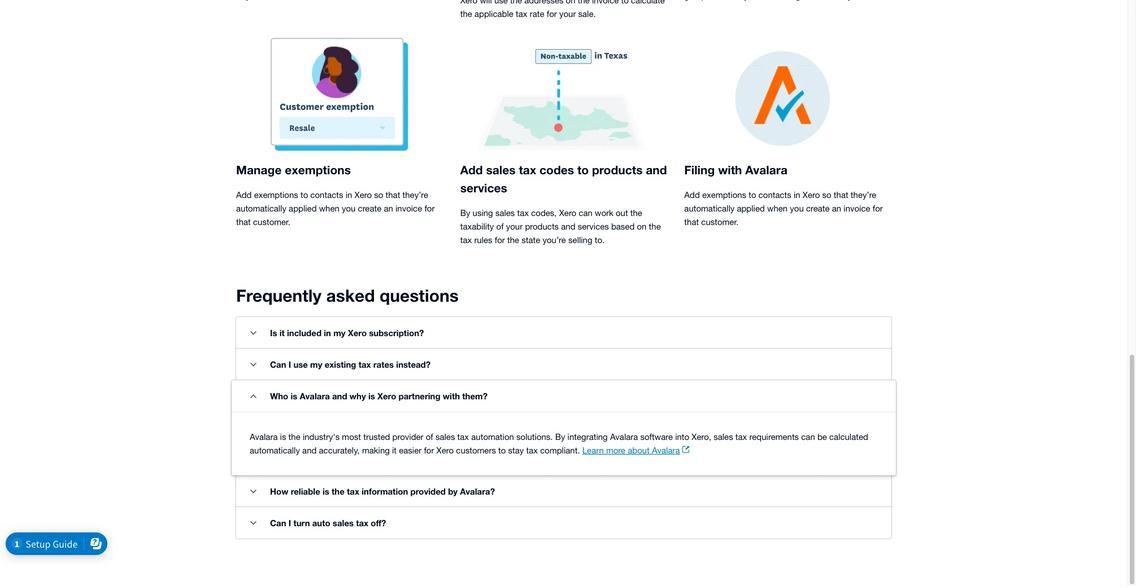 Task type: locate. For each thing, give the bounding box(es) containing it.
0 vertical spatial of
[[496, 222, 504, 232]]

0 vertical spatial services
[[460, 181, 507, 195]]

contacts down filing with avalara
[[759, 190, 791, 200]]

the left industry's
[[288, 433, 300, 442]]

they're
[[403, 190, 428, 200], [851, 190, 876, 200]]

avalara
[[745, 163, 788, 177], [300, 391, 330, 402], [250, 433, 278, 442], [610, 433, 638, 442], [652, 446, 680, 456]]

be
[[817, 433, 827, 442]]

1 horizontal spatial my
[[333, 328, 345, 338]]

contacts for manage exemptions
[[310, 190, 343, 200]]

it
[[279, 328, 285, 338], [392, 446, 397, 456]]

they're for filing with avalara
[[851, 190, 876, 200]]

1 horizontal spatial products
[[592, 163, 643, 177]]

invoice for manage exemptions
[[395, 204, 422, 214]]

learn
[[582, 446, 604, 456]]

is left industry's
[[280, 433, 286, 442]]

1 horizontal spatial add exemptions to contacts in xero so that they're automatically applied when you create an invoice for that customer.
[[684, 190, 883, 227]]

to inside add sales tax codes to products and services
[[577, 163, 589, 177]]

and inside avalara is the industry's most trusted provider of sales tax automation solutions. by integrating avalara software into xero, sales tax requirements can be calculated automatically and accurately, making it easier for xero customers to stay tax compliant.
[[302, 446, 317, 456]]

customers
[[456, 446, 496, 456]]

can left use on the bottom of the page
[[270, 360, 286, 370]]

toggle button left how
[[242, 481, 264, 503]]

so
[[374, 190, 383, 200], [822, 190, 831, 200]]

3 toggle button from the top
[[242, 385, 264, 408]]

applied down filing with avalara
[[737, 204, 765, 214]]

1 you from the left
[[342, 204, 356, 214]]

tax left information
[[347, 487, 359, 497]]

0 vertical spatial toggle image
[[250, 331, 256, 335]]

0 horizontal spatial add
[[236, 190, 252, 200]]

applied
[[289, 204, 317, 214], [737, 204, 765, 214]]

compliant.
[[540, 446, 580, 456]]

1 toggle image from the top
[[250, 395, 256, 399]]

an for filing with avalara
[[832, 204, 841, 214]]

is inside avalara is the industry's most trusted provider of sales tax automation solutions. by integrating avalara software into xero, sales tax requirements can be calculated automatically and accurately, making it easier for xero customers to stay tax compliant.
[[280, 433, 286, 442]]

stay
[[508, 446, 524, 456]]

2 applied from the left
[[737, 204, 765, 214]]

toggle button for is it included in my xero subscription?
[[242, 322, 264, 345]]

rates
[[373, 360, 394, 370]]

to
[[577, 163, 589, 177], [301, 190, 308, 200], [749, 190, 756, 200], [498, 446, 506, 456]]

2 toggle image from the top
[[250, 363, 256, 367]]

tax left rules
[[460, 236, 472, 245]]

applied for exemptions
[[289, 204, 317, 214]]

0 horizontal spatial of
[[426, 433, 433, 442]]

learn more about avalara link
[[582, 445, 691, 458]]

sales
[[486, 163, 516, 177], [495, 208, 515, 218], [436, 433, 455, 442], [714, 433, 733, 442], [333, 519, 354, 529]]

tax left codes
[[519, 163, 536, 177]]

automatically inside avalara is the industry's most trusted provider of sales tax automation solutions. by integrating avalara software into xero, sales tax requirements can be calculated automatically and accurately, making it easier for xero customers to stay tax compliant.
[[250, 446, 300, 456]]

1 horizontal spatial with
[[718, 163, 742, 177]]

2 toggle button from the top
[[242, 354, 264, 376]]

0 horizontal spatial create
[[358, 204, 381, 214]]

2 contacts from the left
[[759, 190, 791, 200]]

1 toggle button from the top
[[242, 322, 264, 345]]

0 horizontal spatial services
[[460, 181, 507, 195]]

1 horizontal spatial they're
[[851, 190, 876, 200]]

1 vertical spatial products
[[525, 222, 559, 232]]

1 horizontal spatial of
[[496, 222, 504, 232]]

exemptions for manage exemptions
[[254, 190, 298, 200]]

partnering
[[399, 391, 440, 402]]

manage
[[236, 163, 282, 177]]

of inside avalara is the industry's most trusted provider of sales tax automation solutions. by integrating avalara software into xero, sales tax requirements can be calculated automatically and accurately, making it easier for xero customers to stay tax compliant.
[[426, 433, 433, 442]]

by inside avalara is the industry's most trusted provider of sales tax automation solutions. by integrating avalara software into xero, sales tax requirements can be calculated automatically and accurately, making it easier for xero customers to stay tax compliant.
[[555, 433, 565, 442]]

the inside avalara is the industry's most trusted provider of sales tax automation solutions. by integrating avalara software into xero, sales tax requirements can be calculated automatically and accurately, making it easier for xero customers to stay tax compliant.
[[288, 433, 300, 442]]

0 horizontal spatial you
[[342, 204, 356, 214]]

you for manage exemptions
[[342, 204, 356, 214]]

invoice
[[395, 204, 422, 214], [844, 204, 870, 214]]

and left filing
[[646, 163, 667, 177]]

of right "provider"
[[426, 433, 433, 442]]

1 invoice from the left
[[395, 204, 422, 214]]

1 horizontal spatial it
[[392, 446, 397, 456]]

my up existing
[[333, 328, 345, 338]]

0 vertical spatial can
[[579, 208, 593, 218]]

1 horizontal spatial so
[[822, 190, 831, 200]]

sales up your
[[495, 208, 515, 218]]

applied down the manage exemptions
[[289, 204, 317, 214]]

1 horizontal spatial when
[[767, 204, 788, 214]]

1 toggle image from the top
[[250, 331, 256, 335]]

2 customer. from the left
[[701, 217, 738, 227]]

them?
[[462, 391, 488, 402]]

0 horizontal spatial by
[[460, 208, 470, 218]]

0 vertical spatial products
[[592, 163, 643, 177]]

invoice for filing with avalara
[[844, 204, 870, 214]]

and up selling
[[561, 222, 575, 232]]

add down manage
[[236, 190, 252, 200]]

add exemptions to contacts in xero so that they're automatically applied when you create an invoice for that customer.
[[236, 190, 435, 227], [684, 190, 883, 227]]

toggle button for how reliable is the tax information provided by avalara?
[[242, 481, 264, 503]]

is
[[270, 328, 277, 338]]

1 vertical spatial it
[[392, 446, 397, 456]]

the
[[630, 208, 642, 218], [649, 222, 661, 232], [507, 236, 519, 245], [288, 433, 300, 442], [332, 487, 345, 497]]

toggle button left use on the bottom of the page
[[242, 354, 264, 376]]

0 vertical spatial i
[[289, 360, 291, 370]]

tax down solutions.
[[526, 446, 538, 456]]

automatically down manage
[[236, 204, 286, 214]]

in for filing with avalara
[[794, 190, 800, 200]]

add exemptions to contacts in xero so that they're automatically applied when you create an invoice for that customer. for filing with avalara
[[684, 190, 883, 227]]

0 horizontal spatial an
[[384, 204, 393, 214]]

by
[[448, 487, 458, 497]]

4 toggle button from the top
[[242, 481, 264, 503]]

subscription?
[[369, 328, 424, 338]]

toggle button
[[242, 322, 264, 345], [242, 354, 264, 376], [242, 385, 264, 408], [242, 481, 264, 503], [242, 512, 264, 535]]

create for manage exemptions
[[358, 204, 381, 214]]

i for turn
[[289, 519, 291, 529]]

1 horizontal spatial contacts
[[759, 190, 791, 200]]

1 can from the top
[[270, 360, 286, 370]]

1 horizontal spatial customer.
[[701, 217, 738, 227]]

toggle button for can i turn auto sales tax off?
[[242, 512, 264, 535]]

xero inside by using sales tax codes, xero can work out the taxability of your products and services based on the tax rules for the state you're selling to.
[[559, 208, 576, 218]]

1 they're from the left
[[403, 190, 428, 200]]

add sales tax codes to products and services
[[460, 163, 667, 195]]

1 horizontal spatial add
[[460, 163, 483, 177]]

automatically up how
[[250, 446, 300, 456]]

sales inside add sales tax codes to products and services
[[486, 163, 516, 177]]

1 vertical spatial by
[[555, 433, 565, 442]]

0 vertical spatial with
[[718, 163, 742, 177]]

0 horizontal spatial products
[[525, 222, 559, 232]]

1 horizontal spatial by
[[555, 433, 565, 442]]

0 horizontal spatial can
[[579, 208, 593, 218]]

toggle image left is
[[250, 331, 256, 335]]

services up to.
[[578, 222, 609, 232]]

by
[[460, 208, 470, 218], [555, 433, 565, 442]]

2 can from the top
[[270, 519, 286, 529]]

for inside avalara is the industry's most trusted provider of sales tax automation solutions. by integrating avalara software into xero, sales tax requirements can be calculated automatically and accurately, making it easier for xero customers to stay tax compliant.
[[424, 446, 434, 456]]

1 vertical spatial of
[[426, 433, 433, 442]]

3 toggle image from the top
[[250, 522, 256, 526]]

1 create from the left
[[358, 204, 381, 214]]

1 vertical spatial toggle image
[[250, 363, 256, 367]]

1 an from the left
[[384, 204, 393, 214]]

auto
[[312, 519, 330, 529]]

1 add exemptions to contacts in xero so that they're automatically applied when you create an invoice for that customer. from the left
[[236, 190, 435, 227]]

add exemptions to contacts in xero so that they're automatically applied when you create an invoice for that customer. for manage exemptions
[[236, 190, 435, 227]]

tax
[[519, 163, 536, 177], [517, 208, 529, 218], [460, 236, 472, 245], [359, 360, 371, 370], [457, 433, 469, 442], [735, 433, 747, 442], [526, 446, 538, 456], [347, 487, 359, 497], [356, 519, 368, 529]]

2 horizontal spatial in
[[794, 190, 800, 200]]

0 vertical spatial by
[[460, 208, 470, 218]]

toggle image left turn
[[250, 522, 256, 526]]

0 horizontal spatial so
[[374, 190, 383, 200]]

is
[[291, 391, 297, 402], [368, 391, 375, 402], [280, 433, 286, 442], [323, 487, 329, 497]]

of left your
[[496, 222, 504, 232]]

and
[[646, 163, 667, 177], [561, 222, 575, 232], [332, 391, 347, 402], [302, 446, 317, 456]]

0 horizontal spatial add exemptions to contacts in xero so that they're automatically applied when you create an invoice for that customer.
[[236, 190, 435, 227]]

2 horizontal spatial add
[[684, 190, 700, 200]]

tax up customers
[[457, 433, 469, 442]]

1 horizontal spatial an
[[832, 204, 841, 214]]

with left them?
[[443, 391, 460, 402]]

1 vertical spatial services
[[578, 222, 609, 232]]

is right why
[[368, 391, 375, 402]]

by inside by using sales tax codes, xero can work out the taxability of your products and services based on the tax rules for the state you're selling to.
[[460, 208, 470, 218]]

0 horizontal spatial they're
[[403, 190, 428, 200]]

0 horizontal spatial it
[[279, 328, 285, 338]]

toggle image left use on the bottom of the page
[[250, 363, 256, 367]]

can
[[270, 360, 286, 370], [270, 519, 286, 529]]

5 toggle button from the top
[[242, 512, 264, 535]]

contacts
[[310, 190, 343, 200], [759, 190, 791, 200]]

use
[[293, 360, 308, 370]]

how reliable is the tax information provided by avalara?
[[270, 487, 495, 497]]

0 vertical spatial it
[[279, 328, 285, 338]]

2 when from the left
[[767, 204, 788, 214]]

2 toggle image from the top
[[250, 490, 256, 494]]

1 so from the left
[[374, 190, 383, 200]]

it right is
[[279, 328, 285, 338]]

existing
[[325, 360, 356, 370]]

1 vertical spatial can
[[270, 519, 286, 529]]

toggle image
[[250, 331, 256, 335], [250, 363, 256, 367]]

1 vertical spatial toggle image
[[250, 490, 256, 494]]

2 vertical spatial toggle image
[[250, 522, 256, 526]]

1 horizontal spatial you
[[790, 204, 804, 214]]

services
[[460, 181, 507, 195], [578, 222, 609, 232]]

1 horizontal spatial in
[[346, 190, 352, 200]]

2 i from the top
[[289, 519, 291, 529]]

i left use on the bottom of the page
[[289, 360, 291, 370]]

1 vertical spatial can
[[801, 433, 815, 442]]

filing
[[684, 163, 715, 177]]

using
[[473, 208, 493, 218]]

toggle button left is
[[242, 322, 264, 345]]

contacts down the manage exemptions
[[310, 190, 343, 200]]

toggle button left turn
[[242, 512, 264, 535]]

asked
[[326, 286, 375, 306]]

by using sales tax codes, xero can work out the taxability of your products and services based on the tax rules for the state you're selling to.
[[460, 208, 661, 245]]

1 vertical spatial i
[[289, 519, 291, 529]]

questions
[[380, 286, 459, 306]]

it inside avalara is the industry's most trusted provider of sales tax automation solutions. by integrating avalara software into xero, sales tax requirements can be calculated automatically and accurately, making it easier for xero customers to stay tax compliant.
[[392, 446, 397, 456]]

to down filing with avalara
[[749, 190, 756, 200]]

add
[[460, 163, 483, 177], [236, 190, 252, 200], [684, 190, 700, 200]]

1 horizontal spatial services
[[578, 222, 609, 232]]

automatically down filing
[[684, 204, 735, 214]]

products inside by using sales tax codes, xero can work out the taxability of your products and services based on the tax rules for the state you're selling to.
[[525, 222, 559, 232]]

1 horizontal spatial applied
[[737, 204, 765, 214]]

0 horizontal spatial applied
[[289, 204, 317, 214]]

add down filing
[[684, 190, 700, 200]]

can left turn
[[270, 519, 286, 529]]

when
[[319, 204, 339, 214], [767, 204, 788, 214]]

2 so from the left
[[822, 190, 831, 200]]

it left easier
[[392, 446, 397, 456]]

xero
[[354, 190, 372, 200], [803, 190, 820, 200], [559, 208, 576, 218], [348, 328, 367, 338], [377, 391, 396, 402], [436, 446, 454, 456]]

1 contacts from the left
[[310, 190, 343, 200]]

1 applied from the left
[[289, 204, 317, 214]]

add up using
[[460, 163, 483, 177]]

automatically
[[236, 204, 286, 214], [684, 204, 735, 214], [250, 446, 300, 456]]

toggle image left who
[[250, 395, 256, 399]]

1 customer. from the left
[[253, 217, 290, 227]]

toggle button left who
[[242, 385, 264, 408]]

0 horizontal spatial when
[[319, 204, 339, 214]]

products
[[592, 163, 643, 177], [525, 222, 559, 232]]

to inside avalara is the industry's most trusted provider of sales tax automation solutions. by integrating avalara software into xero, sales tax requirements can be calculated automatically and accurately, making it easier for xero customers to stay tax compliant.
[[498, 446, 506, 456]]

0 horizontal spatial in
[[324, 328, 331, 338]]

2 you from the left
[[790, 204, 804, 214]]

exemptions
[[285, 163, 351, 177], [254, 190, 298, 200], [702, 190, 746, 200]]

industry's
[[303, 433, 340, 442]]

can i turn auto sales tax off?
[[270, 519, 386, 529]]

2 they're from the left
[[851, 190, 876, 200]]

with
[[718, 163, 742, 177], [443, 391, 460, 402]]

0 horizontal spatial with
[[443, 391, 460, 402]]

can inside avalara is the industry's most trusted provider of sales tax automation solutions. by integrating avalara software into xero, sales tax requirements can be calculated automatically and accurately, making it easier for xero customers to stay tax compliant.
[[801, 433, 815, 442]]

customer. down manage
[[253, 217, 290, 227]]

sales right "provider"
[[436, 433, 455, 442]]

my
[[333, 328, 345, 338], [310, 360, 322, 370]]

rules
[[474, 236, 492, 245]]

by left using
[[460, 208, 470, 218]]

1 horizontal spatial create
[[806, 204, 830, 214]]

0 vertical spatial can
[[270, 360, 286, 370]]

avalara is the industry's most trusted provider of sales tax automation solutions. by integrating avalara software into xero, sales tax requirements can be calculated automatically and accurately, making it easier for xero customers to stay tax compliant.
[[250, 433, 868, 456]]

products up out at the top of page
[[592, 163, 643, 177]]

the down your
[[507, 236, 519, 245]]

can left work on the top right of page
[[579, 208, 593, 218]]

easier
[[399, 446, 422, 456]]

1 when from the left
[[319, 204, 339, 214]]

can left be at the bottom right
[[801, 433, 815, 442]]

sales up using
[[486, 163, 516, 177]]

exemptions for filing with avalara
[[702, 190, 746, 200]]

frequently
[[236, 286, 322, 306]]

and down industry's
[[302, 446, 317, 456]]

1 horizontal spatial can
[[801, 433, 815, 442]]

1 vertical spatial my
[[310, 360, 322, 370]]

tax inside add sales tax codes to products and services
[[519, 163, 536, 177]]

products down "codes,"
[[525, 222, 559, 232]]

0 horizontal spatial invoice
[[395, 204, 422, 214]]

can inside by using sales tax codes, xero can work out the taxability of your products and services based on the tax rules for the state you're selling to.
[[579, 208, 593, 218]]

that
[[386, 190, 400, 200], [834, 190, 848, 200], [236, 217, 251, 227], [684, 217, 699, 227]]

can
[[579, 208, 593, 218], [801, 433, 815, 442]]

instead?
[[396, 360, 431, 370]]

2 invoice from the left
[[844, 204, 870, 214]]

i left turn
[[289, 519, 291, 529]]

my right use on the bottom of the page
[[310, 360, 322, 370]]

2 an from the left
[[832, 204, 841, 214]]

toggle image
[[250, 395, 256, 399], [250, 490, 256, 494], [250, 522, 256, 526]]

about
[[628, 446, 650, 456]]

0 horizontal spatial contacts
[[310, 190, 343, 200]]

2 create from the left
[[806, 204, 830, 214]]

in
[[346, 190, 352, 200], [794, 190, 800, 200], [324, 328, 331, 338]]

by up compliant.
[[555, 433, 565, 442]]

with right filing
[[718, 163, 742, 177]]

create
[[358, 204, 381, 214], [806, 204, 830, 214]]

codes,
[[531, 208, 557, 218]]

1 i from the top
[[289, 360, 291, 370]]

can for can i turn auto sales tax off?
[[270, 519, 286, 529]]

the right on
[[649, 222, 661, 232]]

sales right auto
[[333, 519, 354, 529]]

solutions.
[[516, 433, 553, 442]]

can for can i use my existing tax rates instead?
[[270, 360, 286, 370]]

to right codes
[[577, 163, 589, 177]]

0 horizontal spatial customer.
[[253, 217, 290, 227]]

i
[[289, 360, 291, 370], [289, 519, 291, 529]]

automatically for manage
[[236, 204, 286, 214]]

toggle image left how
[[250, 490, 256, 494]]

to left stay
[[498, 446, 506, 456]]

0 vertical spatial my
[[333, 328, 345, 338]]

customer. down filing with avalara
[[701, 217, 738, 227]]

2 add exemptions to contacts in xero so that they're automatically applied when you create an invoice for that customer. from the left
[[684, 190, 883, 227]]

your
[[506, 222, 523, 232]]

is right who
[[291, 391, 297, 402]]

1 horizontal spatial invoice
[[844, 204, 870, 214]]

0 vertical spatial toggle image
[[250, 395, 256, 399]]

services up using
[[460, 181, 507, 195]]

xero inside avalara is the industry's most trusted provider of sales tax automation solutions. by integrating avalara software into xero, sales tax requirements can be calculated automatically and accurately, making it easier for xero customers to stay tax compliant.
[[436, 446, 454, 456]]

sales inside by using sales tax codes, xero can work out the taxability of your products and services based on the tax rules for the state you're selling to.
[[495, 208, 515, 218]]



Task type: describe. For each thing, give the bounding box(es) containing it.
who is avalara and why is xero partnering with them?
[[270, 391, 488, 402]]

integrating
[[568, 433, 608, 442]]

the right out at the top of page
[[630, 208, 642, 218]]

services inside by using sales tax codes, xero can work out the taxability of your products and services based on the tax rules for the state you're selling to.
[[578, 222, 609, 232]]

toggle image for is it included in my xero subscription?
[[250, 331, 256, 335]]

toggle image for can i use my existing tax rates instead?
[[250, 363, 256, 367]]

tax left rates
[[359, 360, 371, 370]]

most
[[342, 433, 361, 442]]

accurately,
[[319, 446, 360, 456]]

automatically for filing
[[684, 204, 735, 214]]

add inside add sales tax codes to products and services
[[460, 163, 483, 177]]

to down the manage exemptions
[[301, 190, 308, 200]]

provided
[[410, 487, 446, 497]]

and left why
[[332, 391, 347, 402]]

to.
[[595, 236, 605, 245]]

filing with avalara
[[684, 163, 788, 177]]

and inside add sales tax codes to products and services
[[646, 163, 667, 177]]

information
[[362, 487, 408, 497]]

tax left the requirements
[[735, 433, 747, 442]]

who
[[270, 391, 288, 402]]

products inside add sales tax codes to products and services
[[592, 163, 643, 177]]

toggle image for who is avalara and why is xero partnering with them?
[[250, 395, 256, 399]]

manage exemptions
[[236, 163, 351, 177]]

frequently asked questions
[[236, 286, 459, 306]]

reliable
[[291, 487, 320, 497]]

why
[[350, 391, 366, 402]]

selling
[[568, 236, 592, 245]]

out
[[616, 208, 628, 218]]

tax up your
[[517, 208, 529, 218]]

the right reliable
[[332, 487, 345, 497]]

of inside by using sales tax codes, xero can work out the taxability of your products and services based on the tax rules for the state you're selling to.
[[496, 222, 504, 232]]

codes
[[540, 163, 574, 177]]

an for manage exemptions
[[384, 204, 393, 214]]

is right reliable
[[323, 487, 329, 497]]

add for filing with avalara
[[684, 190, 700, 200]]

sales right 'xero,'
[[714, 433, 733, 442]]

how
[[270, 487, 288, 497]]

work
[[595, 208, 613, 218]]

0 horizontal spatial my
[[310, 360, 322, 370]]

create for filing with avalara
[[806, 204, 830, 214]]

customer. for filing
[[701, 217, 738, 227]]

in for manage exemptions
[[346, 190, 352, 200]]

customer. for manage
[[253, 217, 290, 227]]

into
[[675, 433, 689, 442]]

can i use my existing tax rates instead?
[[270, 360, 431, 370]]

you're
[[543, 236, 566, 245]]

off?
[[371, 519, 386, 529]]

they're for manage exemptions
[[403, 190, 428, 200]]

requirements
[[749, 433, 799, 442]]

included
[[287, 328, 321, 338]]

toggle button for who is avalara and why is xero partnering with them?
[[242, 385, 264, 408]]

learn more about avalara
[[582, 446, 680, 456]]

making
[[362, 446, 390, 456]]

taxability
[[460, 222, 494, 232]]

1 vertical spatial with
[[443, 391, 460, 402]]

toggle button for can i use my existing tax rates instead?
[[242, 354, 264, 376]]

so for manage exemptions
[[374, 190, 383, 200]]

xero,
[[692, 433, 711, 442]]

and inside by using sales tax codes, xero can work out the taxability of your products and services based on the tax rules for the state you're selling to.
[[561, 222, 575, 232]]

provider
[[392, 433, 423, 442]]

based
[[611, 222, 635, 232]]

for inside by using sales tax codes, xero can work out the taxability of your products and services based on the tax rules for the state you're selling to.
[[495, 236, 505, 245]]

toggle image for can i turn auto sales tax off?
[[250, 522, 256, 526]]

add for manage exemptions
[[236, 190, 252, 200]]

when for filing with avalara
[[767, 204, 788, 214]]

on
[[637, 222, 647, 232]]

toggle image for how reliable is the tax information provided by avalara?
[[250, 490, 256, 494]]

software
[[640, 433, 673, 442]]

avalara?
[[460, 487, 495, 497]]

contacts for filing with avalara
[[759, 190, 791, 200]]

is it included in my xero subscription?
[[270, 328, 424, 338]]

turn
[[293, 519, 310, 529]]

automation
[[471, 433, 514, 442]]

state
[[522, 236, 540, 245]]

more
[[606, 446, 625, 456]]

you for filing with avalara
[[790, 204, 804, 214]]

services inside add sales tax codes to products and services
[[460, 181, 507, 195]]

tax left off?
[[356, 519, 368, 529]]

i for use
[[289, 360, 291, 370]]

trusted
[[363, 433, 390, 442]]

applied for with
[[737, 204, 765, 214]]

so for filing with avalara
[[822, 190, 831, 200]]

calculated
[[829, 433, 868, 442]]

when for manage exemptions
[[319, 204, 339, 214]]



Task type: vqa. For each thing, say whether or not it's contained in the screenshot.
STAY ON TOP OF YOUR TAXES
no



